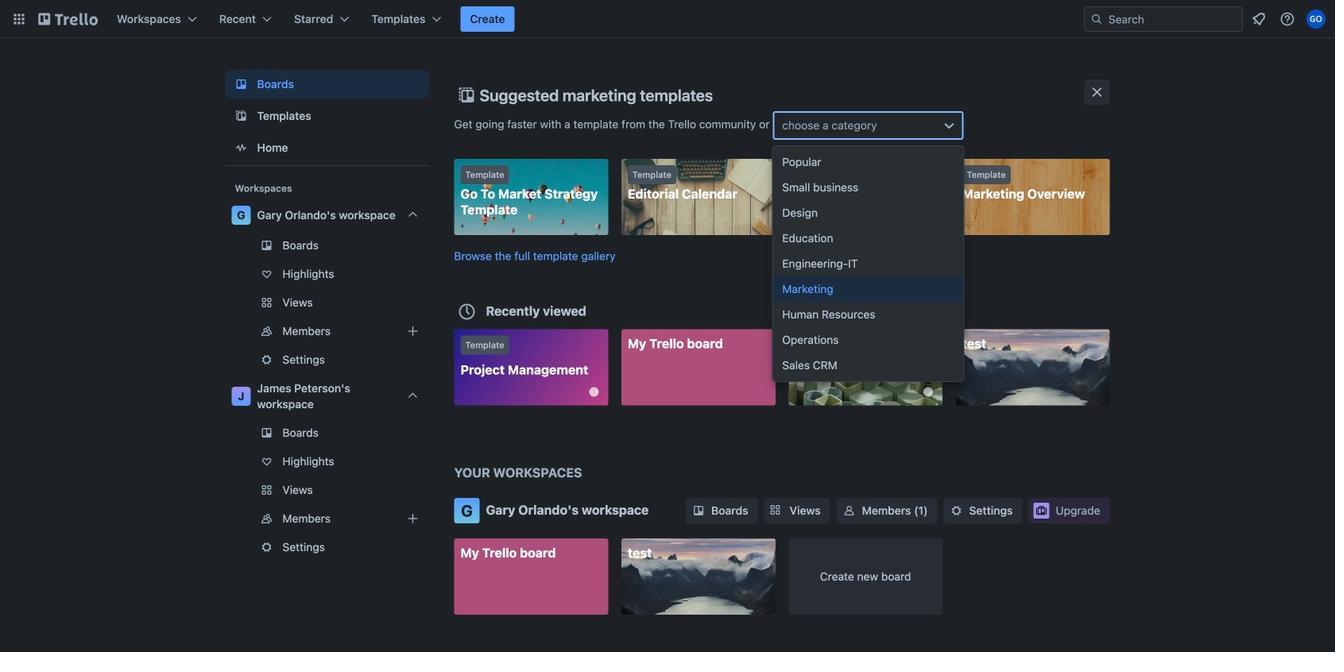 Task type: describe. For each thing, give the bounding box(es) containing it.
search image
[[1091, 13, 1104, 25]]

0 notifications image
[[1250, 10, 1269, 29]]

board image
[[232, 75, 251, 94]]

1 there is new activity on this board. image from the left
[[590, 388, 599, 397]]

Search field
[[1104, 7, 1243, 31]]

1 sm image from the left
[[691, 503, 707, 519]]

back to home image
[[38, 6, 98, 32]]

template board image
[[232, 107, 251, 126]]



Task type: locate. For each thing, give the bounding box(es) containing it.
1 horizontal spatial there is new activity on this board. image
[[924, 388, 934, 397]]

primary element
[[0, 0, 1336, 38]]

home image
[[232, 138, 251, 157]]

2 sm image from the left
[[949, 503, 965, 519]]

gary orlando (garyorlando) image
[[1307, 10, 1326, 29]]

0 horizontal spatial sm image
[[691, 503, 707, 519]]

sm image
[[842, 503, 858, 519]]

2 there is new activity on this board. image from the left
[[924, 388, 934, 397]]

1 horizontal spatial sm image
[[949, 503, 965, 519]]

open information menu image
[[1280, 11, 1296, 27]]

0 horizontal spatial there is new activity on this board. image
[[590, 388, 599, 397]]

sm image
[[691, 503, 707, 519], [949, 503, 965, 519]]

add image
[[404, 322, 423, 341]]

add image
[[404, 510, 423, 529]]

there is new activity on this board. image
[[590, 388, 599, 397], [924, 388, 934, 397]]



Task type: vqa. For each thing, say whether or not it's contained in the screenshot.
template board image
yes



